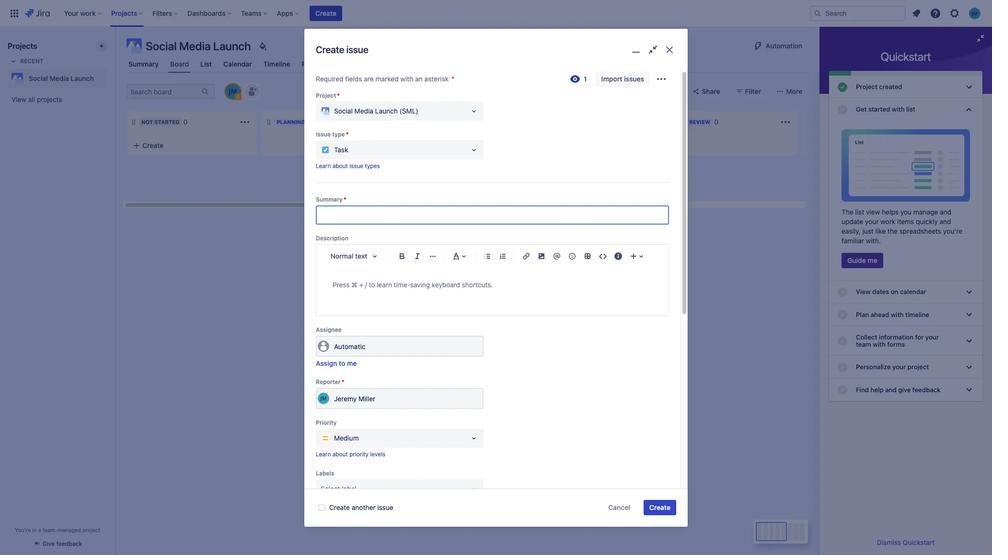Task type: describe. For each thing, give the bounding box(es) containing it.
issue for another
[[378, 504, 394, 512]]

create banner
[[0, 0, 993, 27]]

normal text
[[331, 252, 368, 261]]

priority
[[316, 420, 337, 427]]

1 vertical spatial and
[[940, 218, 952, 226]]

2 0 from the left
[[309, 118, 313, 126]]

item inside track, organize and prioritize your team's work. get started by creating an item for your team.
[[461, 355, 475, 363]]

started for 0
[[155, 119, 180, 125]]

automation
[[766, 42, 803, 50]]

cancel button
[[603, 501, 636, 516]]

social media launch link
[[8, 69, 104, 88]]

reporter *
[[316, 379, 345, 386]]

learn about issue types
[[316, 162, 380, 170]]

get inside dropdown button
[[857, 106, 867, 113]]

manage
[[914, 208, 939, 217]]

in
[[32, 528, 37, 534]]

an inside create issue "dialog"
[[415, 75, 423, 83]]

2 vertical spatial create button
[[644, 501, 677, 516]]

helps
[[883, 208, 899, 217]]

dismiss
[[878, 539, 902, 547]]

visualize
[[388, 326, 432, 339]]

projects
[[8, 42, 37, 50]]

like
[[876, 228, 887, 236]]

priority
[[350, 452, 369, 459]]

for
[[476, 355, 485, 363]]

jeremy miller
[[334, 395, 376, 403]]

code snippet image
[[598, 251, 609, 263]]

0 horizontal spatial social media launch
[[29, 74, 94, 83]]

1 horizontal spatial me
[[868, 257, 878, 265]]

automatic image
[[318, 341, 330, 353]]

discard & close image
[[663, 43, 677, 57]]

marked
[[376, 75, 399, 83]]

exit full screen image
[[646, 43, 660, 57]]

cancel
[[609, 504, 631, 512]]

tab list containing board
[[121, 56, 814, 73]]

reporter
[[316, 379, 341, 386]]

guide
[[848, 257, 867, 265]]

Search board text field
[[128, 85, 200, 98]]

your down the team's at the bottom of page
[[487, 355, 501, 363]]

an inside button
[[467, 379, 475, 387]]

0 vertical spatial issue
[[347, 44, 369, 55]]

italic ⌘i image
[[412, 251, 424, 263]]

assign
[[316, 360, 337, 368]]

open image for medium
[[469, 433, 480, 445]]

team.
[[502, 355, 520, 363]]

not started 0
[[141, 118, 188, 126]]

0 horizontal spatial launch
[[71, 74, 94, 83]]

you
[[901, 208, 912, 217]]

started for with
[[869, 106, 891, 113]]

get started with list button
[[830, 98, 983, 121]]

* right the type
[[346, 131, 349, 138]]

0 for in review 0
[[715, 118, 719, 126]]

spreadsheets
[[900, 228, 942, 236]]

planning 0
[[277, 118, 313, 126]]

board
[[170, 60, 189, 68]]

are
[[364, 75, 374, 83]]

in review 0
[[683, 118, 719, 126]]

* right 'asterisk' on the top
[[452, 75, 455, 83]]

social media launch (sml)
[[334, 107, 419, 115]]

3 open image from the top
[[469, 484, 480, 495]]

view
[[12, 95, 26, 104]]

Labels text field
[[321, 485, 323, 494]]

automation image
[[753, 40, 764, 52]]

give
[[43, 541, 55, 548]]

learn about priority levels link
[[316, 452, 386, 459]]

quickly
[[917, 218, 939, 226]]

levels
[[370, 452, 386, 459]]

dismiss quickstart link
[[878, 539, 935, 547]]

visualize your work with a board
[[388, 326, 547, 339]]

familiar
[[842, 237, 865, 245]]

* for reporter *
[[342, 379, 345, 386]]

learn about issue types link
[[316, 162, 380, 170]]

automation button
[[747, 38, 809, 54]]

task
[[334, 146, 348, 154]]

media inside create issue "dialog"
[[355, 107, 374, 115]]

forms link
[[300, 56, 344, 73]]

not
[[141, 119, 153, 125]]

team's
[[483, 345, 504, 354]]

track, organize and prioritize your team's work. get started by creating an item for your team.
[[376, 345, 559, 363]]

project *
[[316, 92, 340, 99]]

in for in progress 0
[[412, 119, 418, 125]]

automatic
[[334, 343, 366, 351]]

select
[[321, 485, 340, 494]]

planning
[[277, 119, 305, 125]]

labels
[[316, 470, 335, 478]]

managed
[[58, 528, 81, 534]]

dismiss quickstart
[[878, 539, 935, 547]]

the
[[888, 228, 898, 236]]

started inside track, organize and prioritize your team's work. get started by creating an item for your team.
[[537, 345, 559, 354]]

create issue
[[316, 44, 369, 55]]

create issue dialog
[[305, 29, 688, 556]]

summary link
[[127, 56, 161, 73]]

label
[[342, 485, 357, 494]]

you're in a team-managed project
[[15, 528, 100, 534]]

Search field
[[811, 6, 907, 21]]

normal
[[331, 252, 354, 261]]

issue for about
[[350, 162, 364, 170]]

normal text button
[[326, 246, 387, 267]]

required fields are marked with an asterisk *
[[316, 75, 455, 83]]

team-
[[43, 528, 58, 534]]

create up forms "link"
[[316, 44, 344, 55]]

import issues link
[[596, 71, 650, 87]]

summary *
[[316, 196, 347, 204]]

minimize image
[[976, 33, 987, 44]]

prioritize
[[439, 345, 466, 354]]

create inside primary element
[[316, 9, 337, 17]]

item inside the create an item button
[[477, 379, 491, 387]]

add image, video, or file image
[[536, 251, 548, 263]]

create button inside primary element
[[310, 6, 342, 21]]

mention image
[[552, 251, 563, 263]]

view
[[867, 208, 881, 217]]

view all projects
[[12, 95, 62, 104]]

guide me
[[848, 257, 878, 265]]

work.
[[505, 345, 522, 354]]



Task type: vqa. For each thing, say whether or not it's contained in the screenshot.
version.
no



Task type: locate. For each thing, give the bounding box(es) containing it.
an
[[415, 75, 423, 83], [452, 355, 459, 363], [467, 379, 475, 387]]

2 vertical spatial launch
[[375, 107, 398, 115]]

me right 'to'
[[347, 360, 357, 368]]

and inside track, organize and prioritize your team's work. get started by creating an item for your team.
[[425, 345, 437, 354]]

summary up the search board 'text box'
[[129, 60, 159, 68]]

text
[[355, 252, 368, 261]]

progress bar
[[830, 71, 983, 76]]

0 horizontal spatial jeremy miller image
[[225, 84, 241, 99]]

create button
[[310, 6, 342, 21], [127, 137, 257, 154], [644, 501, 677, 516]]

* down learn about issue types link at top left
[[344, 196, 347, 204]]

and up you're
[[940, 218, 952, 226]]

0 vertical spatial an
[[415, 75, 423, 83]]

create an item button
[[439, 376, 497, 391]]

your inside the list view helps you manage and update your work items quickly and easily, just like the spreadsheets you're familiar with.
[[866, 218, 879, 226]]

0 horizontal spatial create button
[[127, 137, 257, 154]]

create down the select label
[[330, 504, 350, 512]]

in down (sml)
[[412, 119, 418, 125]]

launch inside create issue "dialog"
[[375, 107, 398, 115]]

an left 'asterisk' on the top
[[415, 75, 423, 83]]

0 right review
[[715, 118, 719, 126]]

0 vertical spatial me
[[868, 257, 878, 265]]

1 horizontal spatial list
[[907, 106, 916, 113]]

2 horizontal spatial social
[[334, 107, 353, 115]]

with inside dropdown button
[[893, 106, 905, 113]]

1 vertical spatial social media launch
[[29, 74, 94, 83]]

*
[[452, 75, 455, 83], [337, 92, 340, 99], [346, 131, 349, 138], [344, 196, 347, 204], [342, 379, 345, 386]]

open image
[[469, 105, 480, 117], [469, 433, 480, 445], [469, 484, 480, 495]]

item
[[461, 355, 475, 363], [477, 379, 491, 387]]

0 vertical spatial quickstart
[[881, 50, 932, 63]]

2 vertical spatial started
[[537, 345, 559, 354]]

tab list
[[121, 56, 814, 73]]

0 vertical spatial and
[[941, 208, 952, 217]]

0 for in progress 0
[[453, 118, 457, 126]]

social inside create issue "dialog"
[[334, 107, 353, 115]]

issues
[[625, 75, 645, 83]]

0 vertical spatial item
[[461, 355, 475, 363]]

more image
[[656, 73, 668, 85]]

asterisk
[[425, 75, 449, 83]]

issue type *
[[316, 131, 349, 138]]

open image for social media launch (sml)
[[469, 105, 480, 117]]

started down board
[[537, 345, 559, 354]]

list inside the list view helps you manage and update your work items quickly and easily, just like the spreadsheets you're familiar with.
[[856, 208, 865, 217]]

0 horizontal spatial a
[[38, 528, 41, 534]]

view all projects link
[[8, 91, 107, 108]]

jeremy miller image down reporter
[[318, 393, 330, 405]]

0 horizontal spatial summary
[[129, 60, 159, 68]]

0 vertical spatial learn
[[316, 162, 331, 170]]

social
[[146, 39, 177, 53], [29, 74, 48, 83], [334, 107, 353, 115]]

1 vertical spatial work
[[459, 326, 484, 339]]

and right manage
[[941, 208, 952, 217]]

social down recent
[[29, 74, 48, 83]]

issue right another
[[378, 504, 394, 512]]

jeremy miller image
[[225, 84, 241, 99], [318, 393, 330, 405]]

started inside not started 0
[[155, 119, 180, 125]]

0 vertical spatial jeremy miller image
[[225, 84, 241, 99]]

and up creating
[[425, 345, 437, 354]]

* right project
[[337, 92, 340, 99]]

2 in from the left
[[683, 119, 688, 125]]

creating
[[425, 355, 450, 363]]

create button right cancel button
[[644, 501, 677, 516]]

0 vertical spatial about
[[333, 162, 348, 170]]

table image
[[582, 251, 594, 263]]

collapse recent projects image
[[8, 56, 19, 67]]

numbered list ⌘⇧7 image
[[497, 251, 509, 263]]

0 horizontal spatial social
[[29, 74, 48, 83]]

a up work.
[[510, 326, 516, 339]]

1 horizontal spatial with
[[486, 326, 507, 339]]

minimize image
[[630, 43, 643, 57]]

0 right progress
[[453, 118, 457, 126]]

in inside in progress 0
[[412, 119, 418, 125]]

import issues
[[602, 75, 645, 83]]

0 vertical spatial open image
[[469, 105, 480, 117]]

search image
[[814, 9, 822, 17]]

None text field
[[317, 207, 669, 224]]

timeline
[[264, 60, 290, 68]]

2 horizontal spatial with
[[893, 106, 905, 113]]

1 vertical spatial learn
[[316, 452, 331, 459]]

1 vertical spatial list
[[856, 208, 865, 217]]

0 horizontal spatial get
[[524, 345, 535, 354]]

1 vertical spatial about
[[333, 452, 348, 459]]

1 vertical spatial quickstart
[[903, 539, 935, 547]]

1 vertical spatial social
[[29, 74, 48, 83]]

easily,
[[842, 228, 861, 236]]

0 vertical spatial a
[[510, 326, 516, 339]]

another
[[352, 504, 376, 512]]

launch left (sml)
[[375, 107, 398, 115]]

more formatting image
[[427, 251, 439, 263]]

* right reporter
[[342, 379, 345, 386]]

with.
[[867, 237, 882, 245]]

1 horizontal spatial started
[[537, 345, 559, 354]]

0 horizontal spatial in
[[412, 119, 418, 125]]

timeline link
[[262, 56, 292, 73]]

2 vertical spatial social
[[334, 107, 353, 115]]

0 vertical spatial work
[[881, 218, 896, 226]]

all
[[28, 95, 35, 104]]

description
[[316, 235, 349, 242]]

2 vertical spatial open image
[[469, 484, 480, 495]]

2 about from the top
[[333, 452, 348, 459]]

0 vertical spatial social
[[146, 39, 177, 53]]

1 0 from the left
[[183, 118, 188, 126]]

issue up fields
[[347, 44, 369, 55]]

social up "summary" link
[[146, 39, 177, 53]]

checked image
[[837, 104, 849, 116]]

1 horizontal spatial social media launch
[[146, 39, 251, 53]]

launch up 'calendar'
[[213, 39, 251, 53]]

0 horizontal spatial started
[[155, 119, 180, 125]]

1 vertical spatial started
[[155, 119, 180, 125]]

bullet list ⌘⇧8 image
[[482, 251, 494, 263]]

work inside the list view helps you manage and update your work items quickly and easily, just like the spreadsheets you're familiar with.
[[881, 218, 896, 226]]

1 vertical spatial jeremy miller image
[[318, 393, 330, 405]]

issue left types
[[350, 162, 364, 170]]

in progress 0
[[412, 118, 457, 126]]

your down view
[[866, 218, 879, 226]]

the
[[842, 208, 854, 217]]

summary inside tab list
[[129, 60, 159, 68]]

forms
[[302, 60, 322, 68]]

me inside create issue "dialog"
[[347, 360, 357, 368]]

1 horizontal spatial a
[[510, 326, 516, 339]]

organize
[[397, 345, 424, 354]]

1 horizontal spatial jeremy miller image
[[318, 393, 330, 405]]

with inside create issue "dialog"
[[401, 75, 414, 83]]

add people image
[[247, 86, 258, 97]]

1 vertical spatial summary
[[316, 196, 343, 204]]

1 horizontal spatial get
[[857, 106, 867, 113]]

launch up view all projects link
[[71, 74, 94, 83]]

in
[[412, 119, 418, 125], [683, 119, 688, 125]]

jira image
[[25, 7, 50, 19], [25, 7, 50, 19]]

1 vertical spatial issue
[[350, 162, 364, 170]]

2 horizontal spatial launch
[[375, 107, 398, 115]]

1 about from the top
[[333, 162, 348, 170]]

about
[[333, 162, 348, 170], [333, 452, 348, 459]]

0 horizontal spatial list
[[856, 208, 865, 217]]

started right not
[[155, 119, 180, 125]]

learn up labels
[[316, 452, 331, 459]]

board
[[518, 326, 547, 339]]

media up view all projects link
[[50, 74, 69, 83]]

2 horizontal spatial started
[[869, 106, 891, 113]]

miller
[[359, 395, 376, 403]]

1 vertical spatial open image
[[469, 433, 480, 445]]

0 horizontal spatial with
[[401, 75, 414, 83]]

1 horizontal spatial an
[[452, 355, 459, 363]]

0 horizontal spatial an
[[415, 75, 423, 83]]

bold ⌘b image
[[397, 251, 408, 263]]

project
[[82, 528, 100, 534]]

1 vertical spatial media
[[50, 74, 69, 83]]

just
[[863, 228, 874, 236]]

summary for summary *
[[316, 196, 343, 204]]

summary down learn about issue types link at top left
[[316, 196, 343, 204]]

in inside in review 0
[[683, 119, 688, 125]]

0 vertical spatial started
[[869, 106, 891, 113]]

social media launch up list
[[146, 39, 251, 53]]

summary
[[129, 60, 159, 68], [316, 196, 343, 204]]

0 vertical spatial media
[[179, 39, 211, 53]]

get inside track, organize and prioritize your team's work. get started by creating an item for your team.
[[524, 345, 535, 354]]

your up for
[[468, 345, 481, 354]]

link image
[[521, 251, 532, 263]]

1 in from the left
[[412, 119, 418, 125]]

0 vertical spatial social media launch
[[146, 39, 251, 53]]

create an item
[[445, 379, 491, 387]]

learn down the issue
[[316, 162, 331, 170]]

0 horizontal spatial media
[[50, 74, 69, 83]]

give feedback
[[43, 541, 82, 548]]

emoji image
[[567, 251, 578, 263]]

1 horizontal spatial work
[[881, 218, 896, 226]]

about down medium
[[333, 452, 348, 459]]

update
[[842, 218, 864, 226]]

1 horizontal spatial create button
[[310, 6, 342, 21]]

0 vertical spatial list
[[907, 106, 916, 113]]

jeremy
[[334, 395, 357, 403]]

you're
[[15, 528, 31, 534]]

your up prioritize
[[435, 326, 457, 339]]

the list view helps you manage and update your work items quickly and easily, just like the spreadsheets you're familiar with.
[[842, 208, 963, 245]]

recent
[[20, 58, 43, 65]]

create button up create issue
[[310, 6, 342, 21]]

3 0 from the left
[[453, 118, 457, 126]]

create down not
[[142, 141, 164, 150]]

assignee
[[316, 327, 342, 334]]

create inside button
[[445, 379, 466, 387]]

required
[[316, 75, 344, 83]]

get right work.
[[524, 345, 535, 354]]

0 vertical spatial with
[[401, 75, 414, 83]]

1 horizontal spatial item
[[477, 379, 491, 387]]

a right in
[[38, 528, 41, 534]]

social down "project *"
[[334, 107, 353, 115]]

item down for
[[477, 379, 491, 387]]

an down track, organize and prioritize your team's work. get started by creating an item for your team.
[[467, 379, 475, 387]]

get
[[857, 106, 867, 113], [524, 345, 535, 354]]

2 vertical spatial media
[[355, 107, 374, 115]]

learn for task
[[316, 162, 331, 170]]

get started with list
[[857, 106, 916, 113]]

1 vertical spatial get
[[524, 345, 535, 354]]

social media launch
[[146, 39, 251, 53], [29, 74, 94, 83]]

media up list
[[179, 39, 211, 53]]

in for in review 0
[[683, 119, 688, 125]]

medium
[[334, 435, 359, 443]]

about down task at the top
[[333, 162, 348, 170]]

0 horizontal spatial work
[[459, 326, 484, 339]]

4 0 from the left
[[715, 118, 719, 126]]

1 horizontal spatial launch
[[213, 39, 251, 53]]

1 vertical spatial with
[[893, 106, 905, 113]]

2 vertical spatial and
[[425, 345, 437, 354]]

1 horizontal spatial in
[[683, 119, 688, 125]]

0 vertical spatial get
[[857, 106, 867, 113]]

create right cancel
[[650, 504, 671, 512]]

1 vertical spatial item
[[477, 379, 491, 387]]

0 horizontal spatial me
[[347, 360, 357, 368]]

1 horizontal spatial media
[[179, 39, 211, 53]]

Description - Main content area, start typing to enter text. text field
[[333, 280, 653, 291]]

2 horizontal spatial an
[[467, 379, 475, 387]]

1 horizontal spatial summary
[[316, 196, 343, 204]]

0 for not started 0
[[183, 118, 188, 126]]

summary for summary
[[129, 60, 159, 68]]

0 right the planning
[[309, 118, 313, 126]]

quickstart
[[881, 50, 932, 63], [903, 539, 935, 547]]

feedback
[[56, 541, 82, 548]]

an down prioritize
[[452, 355, 459, 363]]

primary element
[[6, 0, 811, 27]]

issue
[[347, 44, 369, 55], [350, 162, 364, 170], [378, 504, 394, 512]]

2 vertical spatial issue
[[378, 504, 394, 512]]

create down creating
[[445, 379, 466, 387]]

0 horizontal spatial item
[[461, 355, 475, 363]]

work up track, organize and prioritize your team's work. get started by creating an item for your team.
[[459, 326, 484, 339]]

open image
[[469, 144, 480, 156]]

0 vertical spatial launch
[[213, 39, 251, 53]]

2 horizontal spatial create button
[[644, 501, 677, 516]]

1 vertical spatial a
[[38, 528, 41, 534]]

issue
[[316, 131, 331, 138]]

2 learn from the top
[[316, 452, 331, 459]]

create button down not started 0
[[127, 137, 257, 154]]

started right checked "icon"
[[869, 106, 891, 113]]

1 open image from the top
[[469, 105, 480, 117]]

0 down the search board 'text box'
[[183, 118, 188, 126]]

social media launch up view all projects link
[[29, 74, 94, 83]]

in left review
[[683, 119, 688, 125]]

summary inside create issue "dialog"
[[316, 196, 343, 204]]

started inside dropdown button
[[869, 106, 891, 113]]

items
[[898, 218, 915, 226]]

fields
[[346, 75, 362, 83]]

1 vertical spatial launch
[[71, 74, 94, 83]]

2 vertical spatial with
[[486, 326, 507, 339]]

item left for
[[461, 355, 475, 363]]

your
[[866, 218, 879, 226], [435, 326, 457, 339], [468, 345, 481, 354], [487, 355, 501, 363]]

select label
[[321, 485, 357, 494]]

1 horizontal spatial social
[[146, 39, 177, 53]]

0 vertical spatial summary
[[129, 60, 159, 68]]

2 horizontal spatial media
[[355, 107, 374, 115]]

2 vertical spatial an
[[467, 379, 475, 387]]

jeremy miller image left 'add people' 'image' at top
[[225, 84, 241, 99]]

media down the are
[[355, 107, 374, 115]]

track,
[[376, 345, 395, 354]]

about for medium
[[333, 452, 348, 459]]

an inside track, organize and prioritize your team's work. get started by creating an item for your team.
[[452, 355, 459, 363]]

0 vertical spatial create button
[[310, 6, 342, 21]]

list
[[201, 60, 212, 68]]

give feedback button
[[27, 537, 88, 553]]

by
[[416, 355, 423, 363]]

create up create issue
[[316, 9, 337, 17]]

1 learn from the top
[[316, 162, 331, 170]]

projects
[[37, 95, 62, 104]]

info panel image
[[613, 251, 625, 263]]

launch
[[213, 39, 251, 53], [71, 74, 94, 83], [375, 107, 398, 115]]

2 open image from the top
[[469, 433, 480, 445]]

work down helps
[[881, 218, 896, 226]]

list inside dropdown button
[[907, 106, 916, 113]]

1 vertical spatial an
[[452, 355, 459, 363]]

1 vertical spatial me
[[347, 360, 357, 368]]

media
[[179, 39, 211, 53], [50, 74, 69, 83], [355, 107, 374, 115]]

1 vertical spatial create button
[[127, 137, 257, 154]]

create another issue
[[330, 504, 394, 512]]

learn
[[316, 162, 331, 170], [316, 452, 331, 459]]

learn for medium
[[316, 452, 331, 459]]

* for project *
[[337, 92, 340, 99]]

me right guide
[[868, 257, 878, 265]]

get right checked "icon"
[[857, 106, 867, 113]]

review
[[690, 119, 711, 125]]

about for task
[[333, 162, 348, 170]]

* for summary *
[[344, 196, 347, 204]]

you're
[[944, 228, 963, 236]]

a
[[510, 326, 516, 339], [38, 528, 41, 534]]

progress
[[419, 119, 449, 125]]



